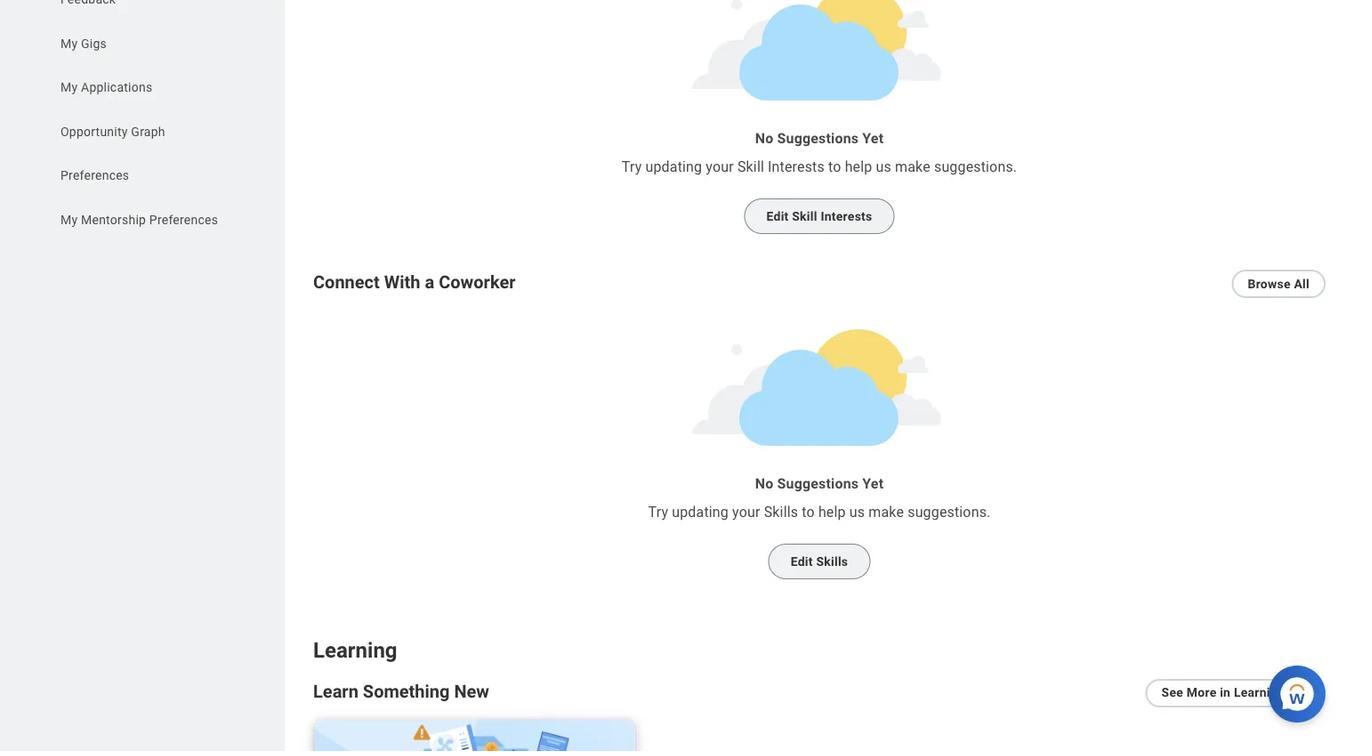 Task type: vqa. For each thing, say whether or not it's contained in the screenshot.
us to the top
yes



Task type: locate. For each thing, give the bounding box(es) containing it.
1 vertical spatial interests
[[821, 210, 873, 224]]

0 horizontal spatial us
[[850, 504, 865, 521]]

skills
[[764, 504, 798, 521], [817, 555, 848, 570]]

edit down try updating your skill interests to help us make suggestions.
[[767, 210, 789, 224]]

your
[[706, 159, 734, 175], [733, 504, 761, 521]]

1 vertical spatial preferences
[[149, 213, 218, 227]]

0 horizontal spatial try
[[622, 159, 642, 175]]

something
[[363, 682, 450, 702]]

0 vertical spatial suggestions
[[777, 130, 859, 147]]

connect
[[313, 272, 380, 293]]

applications
[[81, 81, 153, 95]]

no
[[755, 130, 774, 147], [755, 475, 774, 492]]

browse all link
[[1232, 270, 1326, 299]]

us up edit skills 'button'
[[850, 504, 865, 521]]

edit
[[767, 210, 789, 224], [791, 555, 813, 570]]

2 no from the top
[[755, 475, 774, 492]]

learning right "in" at the right of page
[[1234, 686, 1285, 700]]

0 vertical spatial updating
[[646, 159, 702, 175]]

opportunity graph link
[[59, 123, 242, 141]]

suggestions up try updating your skill interests to help us make suggestions.
[[777, 130, 859, 147]]

suggestions.
[[934, 159, 1017, 175], [908, 504, 991, 521]]

my left gigs
[[61, 36, 78, 51]]

0 vertical spatial no
[[755, 130, 774, 147]]

0 vertical spatial no suggestions yet
[[755, 130, 884, 147]]

1 my from the top
[[61, 36, 78, 51]]

1 vertical spatial try
[[648, 504, 669, 521]]

to up edit skill interests on the right
[[829, 159, 842, 175]]

2 no suggestions yet from the top
[[755, 475, 884, 492]]

2 yet from the top
[[863, 475, 884, 492]]

0 vertical spatial yet
[[863, 130, 884, 147]]

0 horizontal spatial edit
[[767, 210, 789, 224]]

1 horizontal spatial edit
[[791, 555, 813, 570]]

skills up edit skills
[[764, 504, 798, 521]]

opportunity graph
[[61, 125, 165, 139]]

1 horizontal spatial preferences
[[149, 213, 218, 227]]

1 horizontal spatial to
[[829, 159, 842, 175]]

interests
[[768, 159, 825, 175], [821, 210, 873, 224]]

my for my applications
[[61, 81, 78, 95]]

interests inside button
[[821, 210, 873, 224]]

1 vertical spatial edit
[[791, 555, 813, 570]]

connect with a coworker
[[313, 272, 516, 293]]

1 no from the top
[[755, 130, 774, 147]]

1 horizontal spatial skill
[[792, 210, 818, 224]]

3 my from the top
[[61, 213, 78, 227]]

0 vertical spatial try
[[622, 159, 642, 175]]

preferences down preferences "link"
[[149, 213, 218, 227]]

edit inside button
[[767, 210, 789, 224]]

preferences link
[[59, 167, 242, 185]]

help up edit skills
[[819, 504, 846, 521]]

my left mentorship in the left top of the page
[[61, 213, 78, 227]]

0 horizontal spatial preferences
[[61, 169, 129, 183]]

yet up try updating your skills to help us make suggestions.
[[863, 475, 884, 492]]

1 horizontal spatial us
[[876, 159, 892, 175]]

0 horizontal spatial skills
[[764, 504, 798, 521]]

0 horizontal spatial to
[[802, 504, 815, 521]]

suggestions
[[777, 130, 859, 147], [777, 475, 859, 492]]

my for my gigs
[[61, 36, 78, 51]]

no up try updating your skills to help us make suggestions.
[[755, 475, 774, 492]]

all
[[1294, 277, 1310, 292]]

edit inside 'button'
[[791, 555, 813, 570]]

us up "edit skill interests" button
[[876, 159, 892, 175]]

1 vertical spatial skills
[[817, 555, 848, 570]]

0 vertical spatial edit
[[767, 210, 789, 224]]

0 vertical spatial my
[[61, 36, 78, 51]]

my for my mentorship preferences
[[61, 213, 78, 227]]

1 vertical spatial updating
[[672, 504, 729, 521]]

my
[[61, 36, 78, 51], [61, 81, 78, 95], [61, 213, 78, 227]]

2 suggestions from the top
[[777, 475, 859, 492]]

0 horizontal spatial skill
[[738, 159, 764, 175]]

1 vertical spatial your
[[733, 504, 761, 521]]

my mentorship preferences link
[[59, 211, 242, 229]]

no for skills
[[755, 475, 774, 492]]

try updating your skills to help us make suggestions.
[[648, 504, 991, 521]]

1 vertical spatial suggestions
[[777, 475, 859, 492]]

1 suggestions from the top
[[777, 130, 859, 147]]

1 horizontal spatial learning
[[1234, 686, 1285, 700]]

preferences
[[61, 169, 129, 183], [149, 213, 218, 227]]

0 vertical spatial learning
[[313, 638, 397, 664]]

my down my gigs
[[61, 81, 78, 95]]

1 vertical spatial no
[[755, 475, 774, 492]]

preferences inside "link"
[[61, 169, 129, 183]]

preferences down opportunity
[[61, 169, 129, 183]]

1 vertical spatial my
[[61, 81, 78, 95]]

edit skill interests
[[767, 210, 873, 224]]

0 vertical spatial us
[[876, 159, 892, 175]]

updating
[[646, 159, 702, 175], [672, 504, 729, 521]]

no up try updating your skill interests to help us make suggestions.
[[755, 130, 774, 147]]

1 vertical spatial to
[[802, 504, 815, 521]]

edit down try updating your skills to help us make suggestions.
[[791, 555, 813, 570]]

1 vertical spatial help
[[819, 504, 846, 521]]

in
[[1220, 686, 1231, 700]]

us
[[876, 159, 892, 175], [850, 504, 865, 521]]

no suggestions yet for to
[[755, 475, 884, 492]]

yet
[[863, 130, 884, 147], [863, 475, 884, 492]]

gigs
[[81, 36, 107, 51]]

1 vertical spatial learning
[[1234, 686, 1285, 700]]

skill up "edit skill interests" button
[[738, 159, 764, 175]]

importance of facilities management image
[[315, 721, 635, 751]]

no suggestions yet up try updating your skill interests to help us make suggestions.
[[755, 130, 884, 147]]

1 vertical spatial yet
[[863, 475, 884, 492]]

1 yet from the top
[[863, 130, 884, 147]]

interests up edit skill interests on the right
[[768, 159, 825, 175]]

1 vertical spatial skill
[[792, 210, 818, 224]]

2 my from the top
[[61, 81, 78, 95]]

suggestions up try updating your skills to help us make suggestions.
[[777, 475, 859, 492]]

edit skills button
[[769, 544, 871, 580]]

0 vertical spatial interests
[[768, 159, 825, 175]]

1 horizontal spatial try
[[648, 504, 669, 521]]

no suggestions yet
[[755, 130, 884, 147], [755, 475, 884, 492]]

learning
[[313, 638, 397, 664], [1234, 686, 1285, 700]]

1 no suggestions yet from the top
[[755, 130, 884, 147]]

external link element
[[1289, 683, 1310, 705]]

skill
[[738, 159, 764, 175], [792, 210, 818, 224]]

to up edit skills
[[802, 504, 815, 521]]

suggestions for to
[[777, 475, 859, 492]]

try
[[622, 159, 642, 175], [648, 504, 669, 521]]

list
[[0, 0, 285, 234]]

1 horizontal spatial skills
[[817, 555, 848, 570]]

help up edit skill interests on the right
[[845, 159, 873, 175]]

0 vertical spatial skills
[[764, 504, 798, 521]]

1 vertical spatial us
[[850, 504, 865, 521]]

2 vertical spatial my
[[61, 213, 78, 227]]

to
[[829, 159, 842, 175], [802, 504, 815, 521]]

browse
[[1248, 277, 1291, 292]]

my mentorship preferences
[[61, 213, 218, 227]]

learning up 'learn'
[[313, 638, 397, 664]]

0 vertical spatial your
[[706, 159, 734, 175]]

yet for us
[[863, 130, 884, 147]]

0 vertical spatial skill
[[738, 159, 764, 175]]

skill down try updating your skill interests to help us make suggestions.
[[792, 210, 818, 224]]

skills down try updating your skills to help us make suggestions.
[[817, 555, 848, 570]]

0 vertical spatial preferences
[[61, 169, 129, 183]]

no suggestions yet up try updating your skills to help us make suggestions.
[[755, 475, 884, 492]]

make
[[895, 159, 931, 175], [869, 504, 904, 521]]

interests down try updating your skill interests to help us make suggestions.
[[821, 210, 873, 224]]

1 vertical spatial no suggestions yet
[[755, 475, 884, 492]]

yet up try updating your skill interests to help us make suggestions.
[[863, 130, 884, 147]]

0 vertical spatial help
[[845, 159, 873, 175]]

help
[[845, 159, 873, 175], [819, 504, 846, 521]]



Task type: describe. For each thing, give the bounding box(es) containing it.
coworker
[[439, 272, 516, 293]]

try for try updating your skills to help us make suggestions.
[[648, 504, 669, 521]]

learn something new
[[313, 682, 490, 702]]

try updating your skill interests to help us make suggestions.
[[622, 159, 1017, 175]]

skill inside button
[[792, 210, 818, 224]]

my gigs link
[[59, 35, 242, 53]]

1 vertical spatial make
[[869, 504, 904, 521]]

0 vertical spatial suggestions.
[[934, 159, 1017, 175]]

1 vertical spatial suggestions.
[[908, 504, 991, 521]]

new
[[454, 682, 490, 702]]

your for skills
[[733, 504, 761, 521]]

try for try updating your skill interests to help us make suggestions.
[[622, 159, 642, 175]]

0 horizontal spatial learning
[[313, 638, 397, 664]]

yet for make
[[863, 475, 884, 492]]

updating for try updating your skill interests to help us make suggestions.
[[646, 159, 702, 175]]

0 vertical spatial to
[[829, 159, 842, 175]]

my applications
[[61, 81, 153, 95]]

graph
[[131, 125, 165, 139]]

learn
[[313, 682, 359, 702]]

see more in learning
[[1162, 686, 1285, 700]]

more
[[1187, 686, 1217, 700]]

list containing my gigs
[[0, 0, 285, 234]]

no for skill
[[755, 130, 774, 147]]

your for skill
[[706, 159, 734, 175]]

my applications link
[[59, 79, 242, 97]]

skills inside 'button'
[[817, 555, 848, 570]]

mentorship
[[81, 213, 146, 227]]

edit for interests
[[767, 210, 789, 224]]

edit skills
[[791, 555, 848, 570]]

edit skill interests button
[[745, 199, 895, 235]]

0 vertical spatial make
[[895, 159, 931, 175]]

edit for to
[[791, 555, 813, 570]]

my gigs
[[61, 36, 107, 51]]

see
[[1162, 686, 1184, 700]]

suggestions for interests
[[777, 130, 859, 147]]

external link image
[[1289, 683, 1310, 705]]

opportunity
[[61, 125, 128, 139]]

a
[[425, 272, 435, 293]]

browse all
[[1248, 277, 1310, 292]]

see more in learning link
[[1146, 680, 1326, 708]]

no suggestions yet for interests
[[755, 130, 884, 147]]

with
[[384, 272, 421, 293]]

updating for try updating your skills to help us make suggestions.
[[672, 504, 729, 521]]



